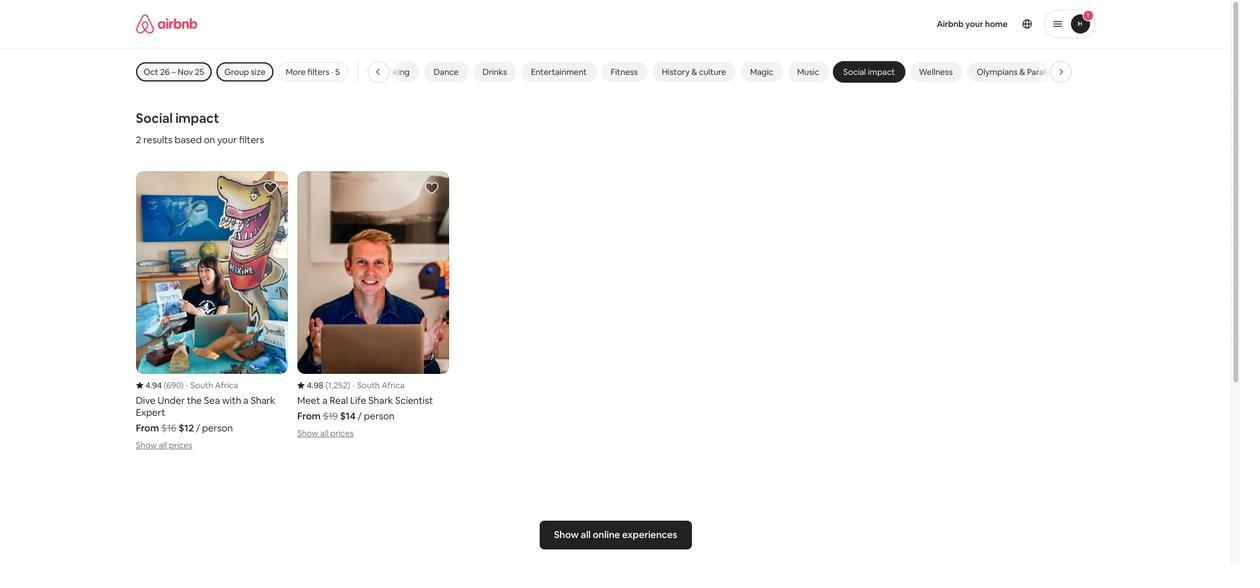Task type: locate. For each thing, give the bounding box(es) containing it.
music button
[[788, 62, 829, 82]]

1 horizontal spatial save this experience image
[[425, 181, 439, 196]]

from for $16
[[136, 422, 159, 435]]

)
[[181, 380, 184, 391], [348, 380, 350, 391]]

0 vertical spatial all
[[320, 428, 329, 439]]

prices down $14
[[330, 428, 354, 439]]

1 vertical spatial filters
[[239, 134, 264, 146]]

· left 5
[[331, 67, 333, 77]]

1 horizontal spatial · south africa
[[353, 380, 405, 391]]

· south africa inside dive under the sea with a shark expert group
[[186, 380, 238, 391]]

1 vertical spatial your
[[217, 134, 237, 146]]

prices inside from $16 $12 / person show all prices
[[169, 440, 192, 451]]

1 vertical spatial show all prices button
[[136, 440, 192, 451]]

1 horizontal spatial social
[[843, 67, 866, 77]]

save this experience image for $14
[[425, 181, 439, 196]]

0 horizontal spatial africa
[[215, 380, 238, 391]]

from inside from $19 $14 / person show all prices
[[297, 410, 321, 423]]

south right 690
[[190, 380, 213, 391]]

cooking button
[[368, 62, 419, 82]]

· south africa
[[186, 380, 238, 391], [353, 380, 405, 391]]

1 button
[[1044, 10, 1095, 38]]

fitness button
[[601, 62, 648, 82]]

( inside "meet a real life shark scientist" group
[[325, 380, 328, 391]]

· south africa inside "meet a real life shark scientist" group
[[353, 380, 405, 391]]

all inside from $16 $12 / person show all prices
[[159, 440, 167, 451]]

entertainment button
[[521, 62, 597, 82]]

4.98
[[307, 380, 324, 391]]

social impact
[[843, 67, 895, 77], [136, 110, 219, 127]]

) right 4.94
[[181, 380, 184, 391]]

0 horizontal spatial all
[[159, 440, 167, 451]]

1 · south africa from the left
[[186, 380, 238, 391]]

impact inside button
[[868, 67, 895, 77]]

rating 4.98 out of 5; 1,252 reviews image
[[297, 380, 350, 391]]

prices for $14
[[330, 428, 354, 439]]

0 horizontal spatial prices
[[169, 440, 192, 451]]

person inside from $16 $12 / person show all prices
[[202, 422, 233, 435]]

2 vertical spatial show
[[554, 529, 579, 541]]

from
[[297, 410, 321, 423], [136, 422, 159, 435]]

) inside dive under the sea with a shark expert group
[[181, 380, 184, 391]]

2 save this experience image from the left
[[425, 181, 439, 196]]

1 horizontal spatial (
[[325, 380, 328, 391]]

africa
[[215, 380, 238, 391], [382, 380, 405, 391]]

( inside dive under the sea with a shark expert group
[[164, 380, 166, 391]]

south right 1,252
[[357, 380, 380, 391]]

prices down $12
[[169, 440, 192, 451]]

all left "online"
[[581, 529, 591, 541]]

filters right "on"
[[239, 134, 264, 146]]

1 horizontal spatial south
[[357, 380, 380, 391]]

impact up 2 results based on your filters
[[175, 110, 219, 127]]

all inside from $19 $14 / person show all prices
[[320, 428, 329, 439]]

& inside "button"
[[1020, 67, 1025, 77]]

· south africa right 690
[[186, 380, 238, 391]]

0 horizontal spatial social
[[136, 110, 173, 127]]

1 horizontal spatial impact
[[868, 67, 895, 77]]

1 africa from the left
[[215, 380, 238, 391]]

airbnb your home
[[937, 19, 1008, 29]]

drinks element
[[483, 67, 507, 77]]

1 horizontal spatial /
[[358, 410, 362, 423]]

experiences
[[622, 529, 677, 541]]

& for olympians
[[1020, 67, 1025, 77]]

from for $19
[[297, 410, 321, 423]]

all down $19
[[320, 428, 329, 439]]

2 horizontal spatial ·
[[353, 380, 355, 391]]

impact left wellness
[[868, 67, 895, 77]]

show inside from $19 $14 / person show all prices
[[297, 428, 318, 439]]

prices inside from $19 $14 / person show all prices
[[330, 428, 354, 439]]

· inside dive under the sea with a shark expert group
[[186, 380, 188, 391]]

history & culture button
[[652, 62, 736, 82]]

olympians & paralympians element
[[977, 67, 1078, 77]]

/ for $12
[[196, 422, 200, 435]]

africa right 1,252
[[382, 380, 405, 391]]

1 horizontal spatial show
[[297, 428, 318, 439]]

save this experience image inside dive under the sea with a shark expert group
[[263, 181, 278, 196]]

save this experience image inside "meet a real life shark scientist" group
[[425, 181, 439, 196]]

social right "music" element
[[843, 67, 866, 77]]

1 horizontal spatial )
[[348, 380, 350, 391]]

1 vertical spatial social
[[136, 110, 173, 127]]

1 horizontal spatial from
[[297, 410, 321, 423]]

home
[[985, 19, 1008, 29]]

· south africa right 1,252
[[353, 380, 405, 391]]

social
[[843, 67, 866, 77], [136, 110, 173, 127]]

0 vertical spatial your
[[966, 19, 983, 29]]

& right the olympians
[[1020, 67, 1025, 77]]

your right "on"
[[217, 134, 237, 146]]

results
[[143, 134, 173, 146]]

) for $14
[[348, 380, 350, 391]]

( for $16
[[164, 380, 166, 391]]

0 horizontal spatial ·
[[186, 380, 188, 391]]

meet a real life shark scientist group
[[297, 172, 449, 439]]

1 vertical spatial prices
[[169, 440, 192, 451]]

filters
[[308, 67, 330, 77], [239, 134, 264, 146]]

0 horizontal spatial · south africa
[[186, 380, 238, 391]]

1 ( from the left
[[164, 380, 166, 391]]

0 vertical spatial prices
[[330, 428, 354, 439]]

social impact inside button
[[843, 67, 895, 77]]

1 vertical spatial social impact
[[136, 110, 219, 127]]

4.98 ( 1,252 )
[[307, 380, 350, 391]]

1 horizontal spatial social impact
[[843, 67, 895, 77]]

2 ) from the left
[[348, 380, 350, 391]]

wellness button
[[910, 62, 963, 82]]

2 vertical spatial all
[[581, 529, 591, 541]]

profile element
[[720, 0, 1095, 48]]

entertainment
[[531, 67, 587, 77]]

0 vertical spatial impact
[[868, 67, 895, 77]]

0 vertical spatial show all prices button
[[297, 428, 354, 439]]

2 horizontal spatial all
[[581, 529, 591, 541]]

south for $14
[[357, 380, 380, 391]]

0 horizontal spatial (
[[164, 380, 166, 391]]

0 horizontal spatial save this experience image
[[263, 181, 278, 196]]

· right 690
[[186, 380, 188, 391]]

music element
[[797, 67, 819, 77]]

2 & from the left
[[1020, 67, 1025, 77]]

2 ( from the left
[[325, 380, 328, 391]]

) for $12
[[181, 380, 184, 391]]

/ inside from $19 $14 / person show all prices
[[358, 410, 362, 423]]

dance button
[[424, 62, 468, 82]]

1 vertical spatial all
[[159, 440, 167, 451]]

· right 1,252
[[353, 380, 355, 391]]

·
[[331, 67, 333, 77], [186, 380, 188, 391], [353, 380, 355, 391]]

1 horizontal spatial your
[[966, 19, 983, 29]]

prices
[[330, 428, 354, 439], [169, 440, 192, 451]]

show
[[297, 428, 318, 439], [136, 440, 157, 451], [554, 529, 579, 541]]

impact
[[868, 67, 895, 77], [175, 110, 219, 127]]

0 vertical spatial show
[[297, 428, 318, 439]]

history & culture element
[[662, 67, 726, 77]]

show all online experiences
[[554, 529, 677, 541]]

( for $19
[[325, 380, 328, 391]]

& inside button
[[692, 67, 697, 77]]

1 horizontal spatial prices
[[330, 428, 354, 439]]

1
[[1087, 11, 1090, 19]]

history
[[662, 67, 690, 77]]

1 horizontal spatial filters
[[308, 67, 330, 77]]

&
[[692, 67, 697, 77], [1020, 67, 1025, 77]]

2 south from the left
[[357, 380, 380, 391]]

0 horizontal spatial show all prices button
[[136, 440, 192, 451]]

south
[[190, 380, 213, 391], [357, 380, 380, 391]]

/ right $12
[[196, 422, 200, 435]]

south inside "meet a real life shark scientist" group
[[357, 380, 380, 391]]

africa right 690
[[215, 380, 238, 391]]

magic element
[[750, 67, 773, 77]]

& left culture in the top right of the page
[[692, 67, 697, 77]]

africa inside "meet a real life shark scientist" group
[[382, 380, 405, 391]]

0 horizontal spatial social impact
[[136, 110, 219, 127]]

5
[[335, 67, 340, 77]]

1 horizontal spatial show all prices button
[[297, 428, 354, 439]]

0 horizontal spatial )
[[181, 380, 184, 391]]

0 horizontal spatial from
[[136, 422, 159, 435]]

cooking element
[[377, 67, 410, 77]]

all
[[320, 428, 329, 439], [159, 440, 167, 451], [581, 529, 591, 541]]

( right 4.94
[[164, 380, 166, 391]]

from left $16
[[136, 422, 159, 435]]

from inside from $16 $12 / person show all prices
[[136, 422, 159, 435]]

0 vertical spatial social
[[843, 67, 866, 77]]

person
[[364, 410, 395, 423], [202, 422, 233, 435]]

show all prices button down $19
[[297, 428, 354, 439]]

1 ) from the left
[[181, 380, 184, 391]]

1,252
[[328, 380, 348, 391]]

show all prices button for $19
[[297, 428, 354, 439]]

1 horizontal spatial africa
[[382, 380, 405, 391]]

magic
[[750, 67, 773, 77]]

0 horizontal spatial south
[[190, 380, 213, 391]]

( right 4.98 in the left bottom of the page
[[325, 380, 328, 391]]

social up results
[[136, 110, 173, 127]]

from left $19
[[297, 410, 321, 423]]

prices for $12
[[169, 440, 192, 451]]

1 vertical spatial show
[[136, 440, 157, 451]]

filters left 5
[[308, 67, 330, 77]]

fitness
[[611, 67, 638, 77]]

dive under the sea with a shark expert group
[[136, 172, 288, 451]]

1 & from the left
[[692, 67, 697, 77]]

0 horizontal spatial &
[[692, 67, 697, 77]]

1 horizontal spatial person
[[364, 410, 395, 423]]

/ inside from $16 $12 / person show all prices
[[196, 422, 200, 435]]

show all prices button inside "meet a real life shark scientist" group
[[297, 428, 354, 439]]

south inside dive under the sea with a shark expert group
[[190, 380, 213, 391]]

0 horizontal spatial /
[[196, 422, 200, 435]]

1 horizontal spatial ·
[[331, 67, 333, 77]]

1 horizontal spatial &
[[1020, 67, 1025, 77]]

africa inside dive under the sea with a shark expert group
[[215, 380, 238, 391]]

1 save this experience image from the left
[[263, 181, 278, 196]]

0 horizontal spatial person
[[202, 422, 233, 435]]

your
[[966, 19, 983, 29], [217, 134, 237, 146]]

· south africa for $14
[[353, 380, 405, 391]]

person right $12
[[202, 422, 233, 435]]

person right $14
[[364, 410, 395, 423]]

0 horizontal spatial show
[[136, 440, 157, 451]]

) up $14
[[348, 380, 350, 391]]

drinks
[[483, 67, 507, 77]]

2 · south africa from the left
[[353, 380, 405, 391]]

) inside "meet a real life shark scientist" group
[[348, 380, 350, 391]]

history & culture
[[662, 67, 726, 77]]

2 africa from the left
[[382, 380, 405, 391]]

1 south from the left
[[190, 380, 213, 391]]

$14
[[340, 410, 356, 423]]

0 vertical spatial social impact
[[843, 67, 895, 77]]

show all prices button for $16
[[136, 440, 192, 451]]

0 horizontal spatial your
[[217, 134, 237, 146]]

1 horizontal spatial all
[[320, 428, 329, 439]]

show all prices button
[[297, 428, 354, 439], [136, 440, 192, 451]]

· inside "meet a real life shark scientist" group
[[353, 380, 355, 391]]

/
[[358, 410, 362, 423], [196, 422, 200, 435]]

show inside from $16 $12 / person show all prices
[[136, 440, 157, 451]]

1 vertical spatial impact
[[175, 110, 219, 127]]

show all prices button down $16
[[136, 440, 192, 451]]

(
[[164, 380, 166, 391], [325, 380, 328, 391]]

your left home
[[966, 19, 983, 29]]

/ right $14
[[358, 410, 362, 423]]

save this experience image
[[263, 181, 278, 196], [425, 181, 439, 196]]

0 vertical spatial filters
[[308, 67, 330, 77]]

show all prices button inside dive under the sea with a shark expert group
[[136, 440, 192, 451]]

all down $16
[[159, 440, 167, 451]]

person inside from $19 $14 / person show all prices
[[364, 410, 395, 423]]



Task type: vqa. For each thing, say whether or not it's contained in the screenshot.
3 inside Learn how to cook & throw the Ultimate Dumpling Dinner Party group
no



Task type: describe. For each thing, give the bounding box(es) containing it.
$16
[[161, 422, 177, 435]]

person for $14
[[364, 410, 395, 423]]

cooking
[[377, 67, 410, 77]]

$19
[[323, 410, 338, 423]]

your inside airbnb your home 'link'
[[966, 19, 983, 29]]

more
[[286, 67, 306, 77]]

paralympians
[[1027, 67, 1078, 77]]

wellness element
[[919, 67, 953, 77]]

south for $12
[[190, 380, 213, 391]]

from $16 $12 / person show all prices
[[136, 422, 233, 451]]

music
[[797, 67, 819, 77]]

2
[[136, 134, 141, 146]]

690
[[166, 380, 181, 391]]

2 results based on your filters
[[136, 134, 264, 146]]

show for $19
[[297, 428, 318, 439]]

airbnb your home link
[[930, 11, 1015, 37]]

online
[[593, 529, 620, 541]]

all for $16
[[159, 440, 167, 451]]

4.94
[[145, 380, 162, 391]]

social inside button
[[843, 67, 866, 77]]

0 horizontal spatial filters
[[239, 134, 264, 146]]

social impact element
[[843, 67, 895, 77]]

rating 4.94 out of 5; 690 reviews image
[[136, 380, 184, 391]]

africa for $12
[[215, 380, 238, 391]]

& for history
[[692, 67, 697, 77]]

save this experience image for $12
[[263, 181, 278, 196]]

show for $16
[[136, 440, 157, 451]]

fitness element
[[611, 67, 638, 77]]

social impact button
[[834, 62, 905, 82]]

show all online experiences link
[[540, 521, 692, 550]]

olympians
[[977, 67, 1018, 77]]

culture
[[699, 67, 726, 77]]

all for $19
[[320, 428, 329, 439]]

magic button
[[741, 62, 783, 82]]

africa for $14
[[382, 380, 405, 391]]

entertainment element
[[531, 67, 587, 77]]

0 horizontal spatial impact
[[175, 110, 219, 127]]

olympians & paralympians button
[[967, 62, 1088, 82]]

wellness
[[919, 67, 953, 77]]

olympians & paralympians
[[977, 67, 1078, 77]]

· south africa for $12
[[186, 380, 238, 391]]

on
[[204, 134, 215, 146]]

2 horizontal spatial show
[[554, 529, 579, 541]]

from $19 $14 / person show all prices
[[297, 410, 395, 439]]

more filters · 5
[[286, 67, 340, 77]]

· for $14
[[353, 380, 355, 391]]

4.94 ( 690 )
[[145, 380, 184, 391]]

$12
[[179, 422, 194, 435]]

airbnb
[[937, 19, 964, 29]]

· for $12
[[186, 380, 188, 391]]

based
[[175, 134, 202, 146]]

dance
[[434, 67, 459, 77]]

person for $12
[[202, 422, 233, 435]]

dance element
[[434, 67, 459, 77]]

/ for $14
[[358, 410, 362, 423]]

drinks button
[[473, 62, 517, 82]]



